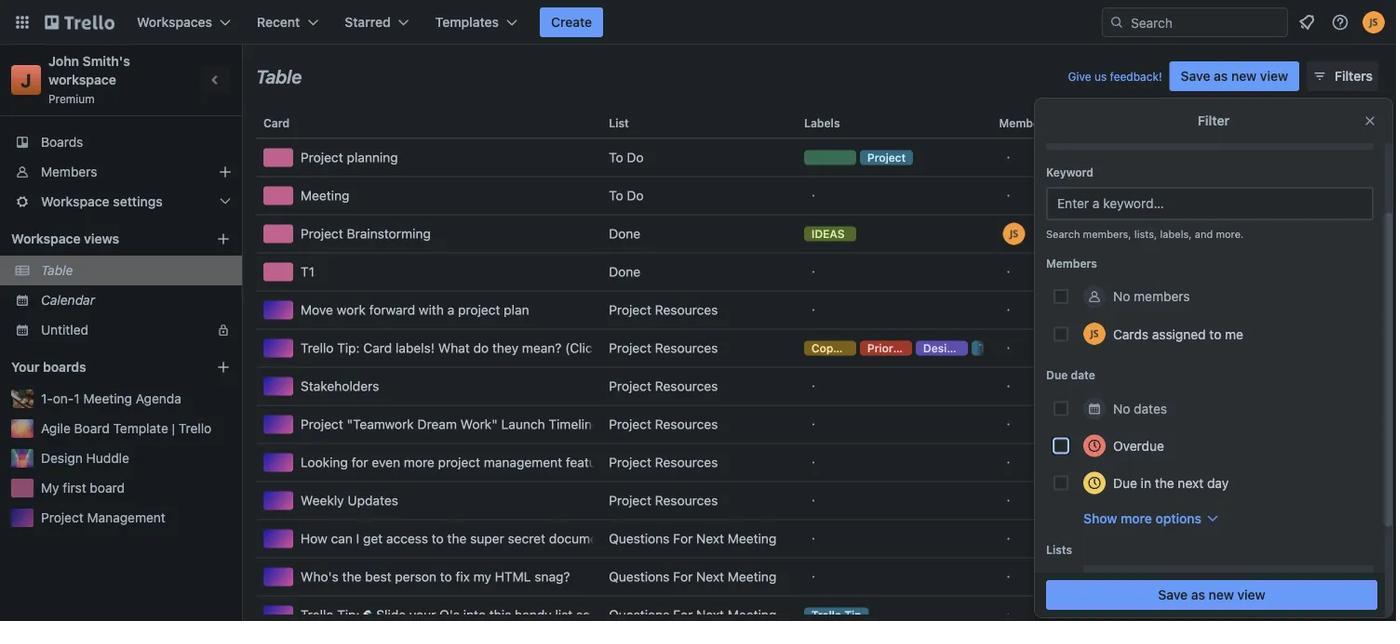 Task type: describe. For each thing, give the bounding box(es) containing it.
1-
[[41, 392, 53, 407]]

0 vertical spatial new
[[1232, 68, 1257, 84]]

view for bottom save as new view 'button'
[[1238, 588, 1266, 603]]

templates
[[435, 14, 499, 30]]

project for row containing looking for even more project management features?
[[609, 455, 652, 471]]

request
[[843, 342, 887, 355]]

add board image
[[216, 360, 231, 375]]

trello tip: card labels! what do they mean? (click for more info)
[[301, 341, 685, 356]]

workspace settings
[[41, 194, 163, 209]]

row containing stakeholders
[[256, 368, 1383, 406]]

select lists
[[1095, 574, 1160, 589]]

first
[[63, 481, 86, 496]]

view for the top save as new view 'button'
[[1261, 68, 1289, 84]]

management
[[87, 511, 166, 526]]

members,
[[1083, 228, 1132, 240]]

me
[[1225, 326, 1244, 341]]

no members
[[1114, 289, 1190, 304]]

calendar link
[[41, 291, 231, 310]]

due in the next day
[[1114, 475, 1229, 491]]

project inside "link"
[[438, 455, 480, 471]]

cards
[[1114, 326, 1149, 341]]

6 project resources from the top
[[609, 493, 718, 509]]

html
[[495, 570, 531, 585]]

color: purple, title: "design team" element
[[916, 341, 993, 356]]

assigned
[[1153, 326, 1206, 341]]

more inside looking for even more project management features? "link"
[[404, 455, 435, 471]]

for for how can i get access to the super secret document?
[[673, 532, 693, 547]]

project "teamwork dream work" launch timeline
[[301, 417, 599, 432]]

project brainstorming link
[[263, 216, 594, 253]]

to for project planning
[[609, 150, 624, 165]]

save for bottom save as new view 'button'
[[1159, 588, 1188, 603]]

2 nov 30 from the top
[[1248, 189, 1286, 203]]

timeline
[[549, 417, 599, 432]]

color: sky, title: "project" element
[[860, 150, 914, 165]]

1 vertical spatial the
[[447, 532, 467, 547]]

project for row containing trello tip: card labels! what do they mean? (click for more info)
[[609, 341, 652, 356]]

fix
[[456, 570, 470, 585]]

my
[[474, 570, 492, 585]]

1
[[74, 392, 80, 407]]

next for how can i get access to the super secret document?
[[697, 532, 724, 547]]

members
[[1134, 289, 1190, 304]]

color: red, title: "priority" element
[[860, 341, 912, 356]]

0 horizontal spatial due
[[1047, 369, 1068, 382]]

secret
[[508, 532, 546, 547]]

project management link
[[41, 509, 231, 528]]

john
[[48, 54, 79, 69]]

next
[[1178, 475, 1204, 491]]

your boards with 5 items element
[[11, 357, 188, 379]]

person
[[395, 570, 437, 585]]

questions for next meeting for who's the best person to fix my html snag?
[[609, 570, 777, 585]]

forward
[[369, 303, 415, 318]]

1 vertical spatial date
[[1071, 369, 1096, 382]]

2 vertical spatial the
[[342, 570, 362, 585]]

save as new view for the top save as new view 'button'
[[1181, 68, 1289, 84]]

2 vertical spatial members
[[1047, 257, 1098, 270]]

row containing who's the best person to fix my html snag?
[[256, 559, 1383, 597]]

search
[[1047, 228, 1080, 240]]

row containing move work forward with a project plan
[[256, 291, 1383, 330]]

huddle
[[86, 451, 129, 466]]

who's
[[301, 570, 339, 585]]

starred
[[345, 14, 391, 30]]

1 vertical spatial new
[[1209, 588, 1234, 603]]

agile board template | trello
[[41, 421, 212, 437]]

Table text field
[[256, 59, 302, 94]]

labels,
[[1161, 228, 1192, 240]]

row containing how can i get access to the super secret document?
[[256, 520, 1383, 559]]

select
[[1095, 574, 1133, 589]]

close popover image
[[1363, 114, 1378, 128]]

t1
[[301, 264, 315, 280]]

2 30 from the top
[[1272, 189, 1286, 203]]

project inside 'element'
[[868, 151, 906, 164]]

done for project brainstorming
[[609, 226, 641, 242]]

workspace settings button
[[0, 187, 242, 217]]

back to home image
[[45, 7, 115, 37]]

my first board link
[[41, 480, 231, 498]]

filter
[[1198, 113, 1230, 128]]

stakeholders
[[301, 379, 379, 394]]

as for bottom save as new view 'button'
[[1192, 588, 1206, 603]]

color: yellow, title: "copy request" element
[[804, 341, 887, 356]]

work
[[337, 303, 366, 318]]

my first board
[[41, 481, 125, 496]]

t1 link
[[263, 254, 594, 291]]

done for t1
[[609, 264, 641, 280]]

move work forward with a project plan link
[[263, 292, 594, 329]]

template
[[113, 421, 168, 437]]

row containing trello tip: card labels! what do they mean? (click for more info)
[[256, 330, 1383, 368]]

project resources for project
[[609, 303, 718, 318]]

row containing project planning
[[256, 139, 1383, 177]]

design for design team
[[924, 342, 961, 355]]

agile
[[41, 421, 71, 437]]

0 horizontal spatial due date
[[1047, 369, 1096, 382]]

6 resources from the top
[[655, 493, 718, 509]]

even
[[372, 455, 400, 471]]

my
[[41, 481, 59, 496]]

project planning link
[[263, 139, 594, 176]]

do for meeting
[[627, 188, 644, 203]]

lists
[[1047, 544, 1073, 557]]

calendar
[[41, 293, 95, 308]]

0 horizontal spatial trello
[[179, 421, 212, 437]]

j
[[21, 69, 31, 91]]

i
[[356, 532, 360, 547]]

due date button
[[1187, 101, 1383, 145]]

your boards
[[11, 360, 86, 375]]

project resources for do
[[609, 341, 718, 356]]

more inside trello tip: card labels! what do they mean? (click for more info) 'link'
[[623, 341, 654, 356]]

no for no members
[[1114, 289, 1131, 304]]

design team
[[924, 342, 993, 355]]

john smith (johnsmith38824343) image
[[1363, 11, 1385, 34]]

cards assigned to me
[[1114, 326, 1244, 341]]

save for the top save as new view 'button'
[[1181, 68, 1211, 84]]

row containing meeting
[[256, 177, 1383, 215]]

how
[[301, 532, 328, 547]]

row containing looking for even more project management features?
[[256, 444, 1383, 482]]

due date inside 'button'
[[1195, 116, 1244, 129]]

get
[[363, 532, 383, 547]]

looking for even more project management features?
[[301, 455, 622, 471]]

filters
[[1335, 68, 1373, 84]]

boards
[[41, 135, 83, 150]]

tip:
[[337, 341, 360, 356]]

3 project resources from the top
[[609, 379, 718, 394]]

no for no dates
[[1114, 401, 1131, 416]]

and
[[1195, 228, 1213, 240]]

1 vertical spatial save as new view button
[[1047, 581, 1378, 611]]

row containing weekly updates
[[256, 482, 1383, 520]]

open information menu image
[[1331, 13, 1350, 32]]

project for project "teamwork dream work" launch timeline link
[[301, 417, 343, 432]]

row containing card
[[256, 101, 1383, 145]]

0 vertical spatial table
[[256, 65, 302, 87]]

0 vertical spatial project
[[458, 303, 500, 318]]

looking
[[301, 455, 348, 471]]

updates
[[348, 493, 398, 509]]

design huddle
[[41, 451, 129, 466]]

project for row containing move work forward with a project plan
[[609, 303, 652, 318]]

what
[[438, 341, 470, 356]]

table link
[[41, 262, 231, 280]]

can
[[331, 532, 353, 547]]

plan
[[504, 303, 529, 318]]

1 nov 30 from the top
[[1248, 151, 1286, 164]]

1 vertical spatial to
[[432, 532, 444, 547]]

list button
[[602, 101, 797, 145]]

questions for next meeting for how can i get access to the super secret document?
[[609, 532, 777, 547]]



Task type: vqa. For each thing, say whether or not it's contained in the screenshot.
1st COLOR: ORANGE, TITLE: NONE image
no



Task type: locate. For each thing, give the bounding box(es) containing it.
members
[[1000, 116, 1051, 129], [41, 164, 97, 180], [1047, 257, 1098, 270]]

create button
[[540, 7, 604, 37]]

table up calendar
[[41, 263, 73, 278]]

features?
[[566, 455, 622, 471]]

members up keyword
[[1000, 116, 1051, 129]]

0 vertical spatial date
[[1220, 116, 1244, 129]]

0 vertical spatial next
[[697, 532, 724, 547]]

brainstorming
[[347, 226, 431, 242]]

questions for how can i get access to the super secret document?
[[609, 532, 670, 547]]

for inside "link"
[[352, 455, 368, 471]]

next
[[697, 532, 724, 547], [697, 570, 724, 585]]

card right tip:
[[363, 341, 392, 356]]

0 horizontal spatial card
[[263, 116, 290, 129]]

more right even
[[404, 455, 435, 471]]

launch
[[501, 417, 545, 432]]

4 row from the top
[[256, 215, 1383, 253]]

john smith (johnsmith38824343) image left the cards
[[1084, 323, 1106, 345]]

0 horizontal spatial as
[[1192, 588, 1206, 603]]

1 vertical spatial more
[[404, 455, 435, 471]]

card inside button
[[263, 116, 290, 129]]

1 vertical spatial done
[[609, 264, 641, 280]]

2 project resources from the top
[[609, 341, 718, 356]]

1 vertical spatial 30
[[1272, 189, 1286, 203]]

john smith (johnsmith38824343) image left 'search'
[[1003, 223, 1026, 245]]

no up the cards
[[1114, 289, 1131, 304]]

0 vertical spatial save as new view button
[[1170, 61, 1300, 91]]

to do for project planning
[[609, 150, 644, 165]]

1 to do from the top
[[609, 150, 644, 165]]

Search field
[[1125, 8, 1288, 36]]

3 resources from the top
[[655, 379, 718, 394]]

1 resources from the top
[[655, 303, 718, 318]]

to for meeting
[[609, 188, 624, 203]]

show more options
[[1084, 511, 1202, 526]]

1 vertical spatial as
[[1192, 588, 1206, 603]]

save as new view
[[1181, 68, 1289, 84], [1159, 588, 1266, 603]]

starred button
[[334, 7, 421, 37]]

1 project resources from the top
[[609, 303, 718, 318]]

2 to do from the top
[[609, 188, 644, 203]]

1 row from the top
[[256, 101, 1383, 145]]

table
[[242, 101, 1397, 622]]

0 vertical spatial more
[[623, 341, 654, 356]]

1 horizontal spatial due
[[1114, 475, 1138, 491]]

table
[[256, 65, 302, 87], [41, 263, 73, 278]]

list
[[609, 116, 629, 129]]

1 vertical spatial nov
[[1248, 189, 1269, 203]]

row containing project brainstorming
[[256, 215, 1383, 253]]

date inside 'button'
[[1220, 116, 1244, 129]]

the left the super
[[447, 532, 467, 547]]

2 vertical spatial due
[[1114, 475, 1138, 491]]

1 vertical spatial nov 30
[[1248, 189, 1286, 203]]

0 vertical spatial nov
[[1248, 151, 1269, 164]]

to do for meeting
[[609, 188, 644, 203]]

trello right |
[[179, 421, 212, 437]]

0 horizontal spatial design
[[41, 451, 83, 466]]

trello inside 'link'
[[301, 341, 334, 356]]

how can i get access to the super secret document? link
[[263, 521, 616, 558]]

0 vertical spatial save
[[1181, 68, 1211, 84]]

workspaces button
[[126, 7, 242, 37]]

2 vertical spatial to
[[440, 570, 452, 585]]

members link
[[0, 157, 242, 187]]

0 vertical spatial for
[[603, 341, 620, 356]]

board
[[74, 421, 110, 437]]

10 row from the top
[[256, 444, 1383, 482]]

11 row from the top
[[256, 482, 1383, 520]]

1 vertical spatial trello
[[179, 421, 212, 437]]

0 vertical spatial questions
[[609, 532, 670, 547]]

save as new view button down options on the right bottom of page
[[1047, 581, 1378, 611]]

0 vertical spatial to do
[[609, 150, 644, 165]]

1 vertical spatial view
[[1238, 588, 1266, 603]]

project resources for management
[[609, 455, 718, 471]]

labels button
[[797, 101, 992, 145]]

save right select at the right bottom
[[1159, 588, 1188, 603]]

0 vertical spatial due
[[1195, 116, 1217, 129]]

ideas
[[812, 228, 845, 241]]

0 vertical spatial for
[[673, 532, 693, 547]]

1 vertical spatial workspace
[[11, 231, 81, 247]]

1 vertical spatial due date
[[1047, 369, 1096, 382]]

meeting
[[301, 188, 350, 203], [83, 392, 132, 407], [728, 532, 777, 547], [728, 570, 777, 585]]

nov 30
[[1248, 151, 1286, 164], [1248, 189, 1286, 203]]

members inside button
[[1000, 116, 1051, 129]]

card down table text field
[[263, 116, 290, 129]]

0 vertical spatial card
[[263, 116, 290, 129]]

project for row containing project "teamwork dream work" launch timeline
[[609, 417, 652, 432]]

12 row from the top
[[256, 520, 1383, 559]]

create a view image
[[216, 232, 231, 247]]

0 notifications image
[[1296, 11, 1318, 34]]

workspaces
[[137, 14, 212, 30]]

on-
[[53, 392, 74, 407]]

due date
[[1195, 116, 1244, 129], [1047, 369, 1096, 382]]

trello
[[301, 341, 334, 356], [179, 421, 212, 437]]

for inside 'link'
[[603, 341, 620, 356]]

project
[[301, 150, 343, 165], [868, 151, 906, 164], [301, 226, 343, 242], [609, 303, 652, 318], [609, 341, 652, 356], [609, 379, 652, 394], [301, 417, 343, 432], [609, 417, 652, 432], [609, 455, 652, 471], [609, 493, 652, 509], [41, 511, 84, 526]]

1 vertical spatial project
[[438, 455, 480, 471]]

0 vertical spatial as
[[1214, 68, 1228, 84]]

john smith (johnsmith38824343) image
[[1003, 223, 1026, 245], [1084, 323, 1106, 345]]

search image
[[1110, 15, 1125, 30]]

document?
[[549, 532, 616, 547]]

resources for management
[[655, 455, 718, 471]]

as up filter
[[1214, 68, 1228, 84]]

row containing t1
[[256, 253, 1383, 291]]

1 horizontal spatial card
[[363, 341, 392, 356]]

1 do from the top
[[627, 150, 644, 165]]

1 no from the top
[[1114, 289, 1131, 304]]

1 nov from the top
[[1248, 151, 1269, 164]]

project for row containing stakeholders
[[609, 379, 652, 394]]

project planning
[[301, 150, 398, 165]]

2 questions for next meeting from the top
[[609, 570, 777, 585]]

new right 'lists'
[[1209, 588, 1234, 603]]

1 vertical spatial questions for next meeting
[[609, 570, 777, 585]]

2 next from the top
[[697, 570, 724, 585]]

give
[[1068, 70, 1092, 83]]

how can i get access to the super secret document?
[[301, 532, 616, 547]]

j link
[[11, 65, 41, 95]]

color: lime, title: "ideas" element
[[804, 227, 857, 242]]

more
[[623, 341, 654, 356], [404, 455, 435, 471], [1121, 511, 1153, 526]]

as for the top save as new view 'button'
[[1214, 68, 1228, 84]]

workspace left views
[[11, 231, 81, 247]]

1 vertical spatial card
[[363, 341, 392, 356]]

1 horizontal spatial more
[[623, 341, 654, 356]]

resources for do
[[655, 341, 718, 356]]

0 vertical spatial workspace
[[41, 194, 110, 209]]

mean?
[[522, 341, 562, 356]]

design huddle link
[[41, 450, 231, 468]]

1 horizontal spatial due date
[[1195, 116, 1244, 129]]

to right "access"
[[432, 532, 444, 547]]

2 vertical spatial more
[[1121, 511, 1153, 526]]

2 row from the top
[[256, 139, 1383, 177]]

color: green, title: none image
[[804, 150, 857, 165]]

0 horizontal spatial john smith (johnsmith38824343) image
[[1003, 223, 1026, 245]]

card inside 'link'
[[363, 341, 392, 356]]

copy request
[[812, 342, 887, 355]]

0 horizontal spatial table
[[41, 263, 73, 278]]

0 vertical spatial view
[[1261, 68, 1289, 84]]

project right a
[[458, 303, 500, 318]]

1 horizontal spatial for
[[603, 341, 620, 356]]

1 vertical spatial for
[[673, 570, 693, 585]]

workspace for workspace settings
[[41, 194, 110, 209]]

4 project resources from the top
[[609, 417, 718, 432]]

save as new view down options on the right bottom of page
[[1159, 588, 1266, 603]]

who's the best person to fix my html snag? link
[[263, 559, 594, 596]]

questions down document?
[[609, 570, 670, 585]]

labels!
[[396, 341, 435, 356]]

stakeholders link
[[263, 368, 594, 405]]

save as new view up filter
[[1181, 68, 1289, 84]]

options
[[1156, 511, 1202, 526]]

2 to from the top
[[609, 188, 624, 203]]

1 questions from the top
[[609, 532, 670, 547]]

0 vertical spatial the
[[1155, 475, 1175, 491]]

0 horizontal spatial for
[[352, 455, 368, 471]]

2 questions from the top
[[609, 570, 670, 585]]

untitled link
[[41, 321, 205, 340]]

5 project resources from the top
[[609, 455, 718, 471]]

0 vertical spatial do
[[627, 150, 644, 165]]

primary element
[[0, 0, 1397, 45]]

project for project brainstorming link in the left top of the page
[[301, 226, 343, 242]]

dates
[[1134, 401, 1168, 416]]

1 for from the top
[[673, 532, 693, 547]]

0 vertical spatial no
[[1114, 289, 1131, 304]]

recent
[[257, 14, 300, 30]]

settings
[[113, 194, 163, 209]]

1 questions for next meeting from the top
[[609, 532, 777, 547]]

dream
[[418, 417, 457, 432]]

1 horizontal spatial the
[[447, 532, 467, 547]]

2 horizontal spatial more
[[1121, 511, 1153, 526]]

1 done from the top
[[609, 226, 641, 242]]

project for row containing weekly updates
[[609, 493, 652, 509]]

no dates
[[1114, 401, 1168, 416]]

questions for who's the best person to fix my html snag?
[[609, 570, 670, 585]]

agile board template | trello link
[[41, 420, 231, 439]]

the right in
[[1155, 475, 1175, 491]]

project for project planning link
[[301, 150, 343, 165]]

project management
[[41, 511, 166, 526]]

1 vertical spatial do
[[627, 188, 644, 203]]

2 do from the top
[[627, 188, 644, 203]]

14 row from the top
[[256, 597, 1383, 622]]

no
[[1114, 289, 1131, 304], [1114, 401, 1131, 416]]

1 vertical spatial john smith (johnsmith38824343) image
[[1084, 323, 1106, 345]]

Enter a keyword… text field
[[1047, 187, 1374, 220]]

new up due date 'button'
[[1232, 68, 1257, 84]]

resources for project
[[655, 303, 718, 318]]

2 horizontal spatial due
[[1195, 116, 1217, 129]]

2 done from the top
[[609, 264, 641, 280]]

questions down features?
[[609, 532, 670, 547]]

project resources for timeline
[[609, 417, 718, 432]]

4 resources from the top
[[655, 417, 718, 432]]

premium
[[48, 92, 95, 105]]

1 vertical spatial save as new view
[[1159, 588, 1266, 603]]

project down project "teamwork dream work" launch timeline
[[438, 455, 480, 471]]

1 vertical spatial to
[[609, 188, 624, 203]]

1 to from the top
[[609, 150, 624, 165]]

members button
[[992, 101, 1187, 145]]

workspace for workspace views
[[11, 231, 81, 247]]

no left dates on the bottom
[[1114, 401, 1131, 416]]

members down boards
[[41, 164, 97, 180]]

views
[[84, 231, 119, 247]]

0 horizontal spatial the
[[342, 570, 362, 585]]

due inside 'button'
[[1195, 116, 1217, 129]]

0 vertical spatial questions for next meeting
[[609, 532, 777, 547]]

save as new view button up filter
[[1170, 61, 1300, 91]]

workspace inside dropdown button
[[41, 194, 110, 209]]

design down the agile
[[41, 451, 83, 466]]

ideas button
[[797, 216, 992, 253]]

with
[[419, 303, 444, 318]]

1-on-1 meeting agenda
[[41, 392, 181, 407]]

1-on-1 meeting agenda link
[[41, 390, 231, 409]]

trello left tip:
[[301, 341, 334, 356]]

0 vertical spatial 30
[[1272, 151, 1286, 164]]

to left me on the right
[[1210, 326, 1222, 341]]

save as new view for bottom save as new view 'button'
[[1159, 588, 1266, 603]]

1 vertical spatial to do
[[609, 188, 644, 203]]

save as new view button
[[1170, 61, 1300, 91], [1047, 581, 1378, 611]]

do for project planning
[[627, 150, 644, 165]]

13 row from the top
[[256, 559, 1383, 597]]

more right show
[[1121, 511, 1153, 526]]

2 resources from the top
[[655, 341, 718, 356]]

table down recent
[[256, 65, 302, 87]]

workspace up workspace views
[[41, 194, 110, 209]]

2 nov from the top
[[1248, 189, 1269, 203]]

0 horizontal spatial date
[[1071, 369, 1096, 382]]

1 vertical spatial no
[[1114, 401, 1131, 416]]

more inside show more options "button"
[[1121, 511, 1153, 526]]

members down 'search'
[[1047, 257, 1098, 270]]

weekly updates
[[301, 493, 398, 509]]

0 vertical spatial trello
[[301, 341, 334, 356]]

1 horizontal spatial trello
[[301, 341, 334, 356]]

create
[[551, 14, 592, 30]]

more left info)
[[623, 341, 654, 356]]

1 vertical spatial save
[[1159, 588, 1188, 603]]

board
[[90, 481, 125, 496]]

labels
[[804, 116, 840, 129]]

row
[[256, 101, 1383, 145], [256, 139, 1383, 177], [256, 177, 1383, 215], [256, 215, 1383, 253], [256, 253, 1383, 291], [256, 291, 1383, 330], [256, 330, 1383, 368], [256, 368, 1383, 406], [256, 406, 1383, 444], [256, 444, 1383, 482], [256, 482, 1383, 520], [256, 520, 1383, 559], [256, 559, 1383, 597], [256, 597, 1383, 622]]

access
[[386, 532, 428, 547]]

1 horizontal spatial table
[[256, 65, 302, 87]]

templates button
[[424, 7, 529, 37]]

0 vertical spatial john smith (johnsmith38824343) image
[[1003, 223, 1026, 245]]

2 no from the top
[[1114, 401, 1131, 416]]

2 for from the top
[[673, 570, 693, 585]]

0 vertical spatial members
[[1000, 116, 1051, 129]]

john smith's workspace link
[[48, 54, 134, 88]]

1 vertical spatial questions
[[609, 570, 670, 585]]

3 row from the top
[[256, 177, 1383, 215]]

to
[[1210, 326, 1222, 341], [432, 532, 444, 547], [440, 570, 452, 585]]

0 vertical spatial to
[[609, 150, 624, 165]]

to
[[609, 150, 624, 165], [609, 188, 624, 203]]

date
[[1220, 116, 1244, 129], [1071, 369, 1096, 382]]

info)
[[658, 341, 685, 356]]

1 vertical spatial design
[[41, 451, 83, 466]]

1 horizontal spatial john smith (johnsmith38824343) image
[[1084, 323, 1106, 345]]

super
[[470, 532, 504, 547]]

untitled
[[41, 323, 89, 338]]

0 vertical spatial design
[[924, 342, 961, 355]]

1 vertical spatial members
[[41, 164, 97, 180]]

workspace navigation collapse icon image
[[203, 67, 229, 93]]

6 row from the top
[[256, 291, 1383, 330]]

5 resources from the top
[[655, 455, 718, 471]]

9 row from the top
[[256, 406, 1383, 444]]

who's the best person to fix my html snag?
[[301, 570, 570, 585]]

as right 'lists'
[[1192, 588, 1206, 603]]

for right the (click
[[603, 341, 620, 356]]

2 horizontal spatial the
[[1155, 475, 1175, 491]]

us
[[1095, 70, 1107, 83]]

keyword
[[1047, 165, 1094, 178]]

0 vertical spatial save as new view
[[1181, 68, 1289, 84]]

table containing project planning
[[242, 101, 1397, 622]]

1 horizontal spatial date
[[1220, 116, 1244, 129]]

1 30 from the top
[[1272, 151, 1286, 164]]

1 horizontal spatial design
[[924, 342, 961, 355]]

john smith (johnsmith38824343) image inside row
[[1003, 223, 1026, 245]]

questions
[[609, 532, 670, 547], [609, 570, 670, 585]]

design inside row
[[924, 342, 961, 355]]

copy
[[812, 342, 840, 355]]

0 horizontal spatial more
[[404, 455, 435, 471]]

next for who's the best person to fix my html snag?
[[697, 570, 724, 585]]

row containing project "teamwork dream work" launch timeline
[[256, 406, 1383, 444]]

design left team
[[924, 342, 961, 355]]

1 vertical spatial for
[[352, 455, 368, 471]]

1 next from the top
[[697, 532, 724, 547]]

more.
[[1216, 228, 1244, 240]]

0 vertical spatial done
[[609, 226, 641, 242]]

show
[[1084, 511, 1118, 526]]

filters button
[[1307, 61, 1379, 91]]

8 row from the top
[[256, 368, 1383, 406]]

day
[[1208, 475, 1229, 491]]

5 row from the top
[[256, 253, 1383, 291]]

to left fix
[[440, 570, 452, 585]]

resources
[[655, 303, 718, 318], [655, 341, 718, 356], [655, 379, 718, 394], [655, 417, 718, 432], [655, 455, 718, 471], [655, 493, 718, 509]]

0 vertical spatial due date
[[1195, 116, 1244, 129]]

0 vertical spatial to
[[1210, 326, 1222, 341]]

1 vertical spatial next
[[697, 570, 724, 585]]

7 row from the top
[[256, 330, 1383, 368]]

overdue
[[1114, 438, 1165, 453]]

1 vertical spatial table
[[41, 263, 73, 278]]

save up filter
[[1181, 68, 1211, 84]]

resources for timeline
[[655, 417, 718, 432]]

0 vertical spatial nov 30
[[1248, 151, 1286, 164]]

give us feedback! link
[[1068, 70, 1163, 83]]

1 vertical spatial due
[[1047, 369, 1068, 382]]

move
[[301, 303, 333, 318]]

for for who's the best person to fix my html snag?
[[673, 570, 693, 585]]

1 horizontal spatial as
[[1214, 68, 1228, 84]]

the left best
[[342, 570, 362, 585]]

project button
[[797, 139, 992, 176]]

for left even
[[352, 455, 368, 471]]

design for design huddle
[[41, 451, 83, 466]]



